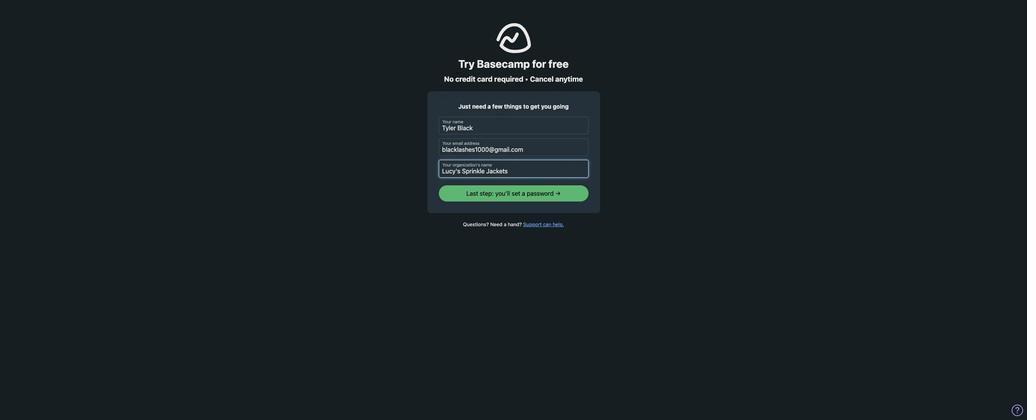 Task type: locate. For each thing, give the bounding box(es) containing it.
a
[[488, 103, 491, 110], [522, 190, 525, 197], [504, 222, 507, 228]]

1 vertical spatial name
[[481, 163, 492, 168]]

try basecamp for free
[[459, 57, 569, 70]]

a right need
[[504, 222, 507, 228]]

your for your email address
[[443, 141, 451, 146]]

just
[[459, 103, 471, 110]]

anytime
[[556, 75, 583, 83]]

no
[[444, 75, 454, 83]]

name right organization's
[[481, 163, 492, 168]]

a inside button
[[522, 190, 525, 197]]

password
[[527, 190, 554, 197]]

support
[[523, 222, 542, 228]]

0 vertical spatial name
[[453, 120, 463, 125]]

0 vertical spatial your
[[443, 120, 451, 125]]

you
[[541, 103, 552, 110]]

Your name text field
[[439, 117, 589, 135]]

1 your from the top
[[443, 120, 451, 125]]

hand?
[[508, 222, 522, 228]]

can
[[543, 222, 552, 228]]

a right "set"
[[522, 190, 525, 197]]

name down just
[[453, 120, 463, 125]]

your email address
[[443, 141, 480, 146]]

•
[[525, 75, 529, 83]]

just need a few things to get you going
[[459, 103, 569, 110]]

1 horizontal spatial name
[[481, 163, 492, 168]]

your for your organization's name
[[443, 163, 451, 168]]

3 your from the top
[[443, 163, 451, 168]]

0 horizontal spatial a
[[488, 103, 491, 110]]

step:
[[480, 190, 494, 197]]

you'll
[[496, 190, 510, 197]]

Your email address email field
[[439, 139, 589, 156]]

0 vertical spatial a
[[488, 103, 491, 110]]

your up your email address
[[443, 120, 451, 125]]

name
[[453, 120, 463, 125], [481, 163, 492, 168]]

support can help. link
[[523, 222, 564, 228]]

1 vertical spatial a
[[522, 190, 525, 197]]

1 horizontal spatial a
[[504, 222, 507, 228]]

address
[[464, 141, 480, 146]]

2 vertical spatial your
[[443, 163, 451, 168]]

email
[[453, 141, 463, 146]]

1 vertical spatial your
[[443, 141, 451, 146]]

need
[[472, 103, 486, 110]]

your name
[[443, 120, 463, 125]]

your left email
[[443, 141, 451, 146]]

help.
[[553, 222, 564, 228]]

your left organization's
[[443, 163, 451, 168]]

2 your from the top
[[443, 141, 451, 146]]

0 horizontal spatial name
[[453, 120, 463, 125]]

2 vertical spatial a
[[504, 222, 507, 228]]

a left few
[[488, 103, 491, 110]]

2 horizontal spatial a
[[522, 190, 525, 197]]

get
[[531, 103, 540, 110]]

your
[[443, 120, 451, 125], [443, 141, 451, 146], [443, 163, 451, 168]]



Task type: vqa. For each thing, say whether or not it's contained in the screenshot.
rogue
no



Task type: describe. For each thing, give the bounding box(es) containing it.
last
[[467, 190, 478, 197]]

a for few
[[488, 103, 491, 110]]

your for your name
[[443, 120, 451, 125]]

need
[[490, 222, 503, 228]]

for
[[533, 57, 547, 70]]

last step: you'll set a password →
[[467, 190, 561, 197]]

last step: you'll set a password → button
[[439, 186, 589, 202]]

organization's
[[453, 163, 480, 168]]

questions?
[[463, 222, 489, 228]]

try
[[459, 57, 475, 70]]

set
[[512, 190, 521, 197]]

things
[[504, 103, 522, 110]]

your organization's name
[[443, 163, 492, 168]]

free
[[549, 57, 569, 70]]

cancel
[[530, 75, 554, 83]]

credit
[[456, 75, 476, 83]]

→
[[556, 190, 561, 197]]

Your organization's name text field
[[439, 160, 589, 178]]

required
[[495, 75, 524, 83]]

basecamp
[[477, 57, 530, 70]]

card
[[477, 75, 493, 83]]

questions? need a hand? support can help.
[[463, 222, 564, 228]]

to
[[524, 103, 529, 110]]

few
[[493, 103, 503, 110]]

a for hand?
[[504, 222, 507, 228]]

going
[[553, 103, 569, 110]]

no credit card required • cancel anytime
[[444, 75, 583, 83]]



